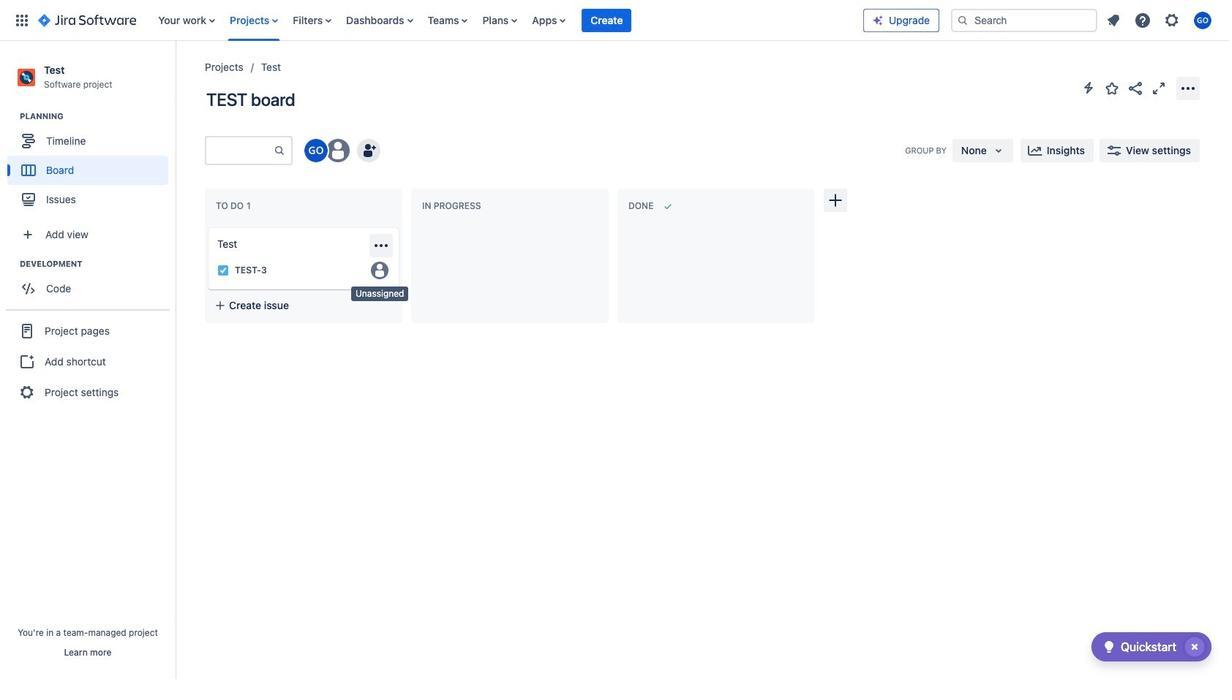 Task type: locate. For each thing, give the bounding box(es) containing it.
list
[[151, 0, 863, 41], [1100, 7, 1220, 33]]

to do element
[[216, 201, 254, 212]]

1 vertical spatial group
[[7, 258, 175, 308]]

star test board image
[[1103, 79, 1121, 97]]

check image
[[1100, 639, 1118, 656]]

banner
[[0, 0, 1229, 41]]

Search field
[[951, 8, 1098, 32]]

heading
[[20, 111, 175, 122], [20, 258, 175, 270]]

0 vertical spatial group
[[7, 111, 175, 219]]

more actions image
[[1180, 79, 1197, 97]]

heading for group corresponding to development icon
[[20, 258, 175, 270]]

appswitcher icon image
[[13, 11, 31, 29]]

2 heading from the top
[[20, 258, 175, 270]]

jira software image
[[38, 11, 136, 29], [38, 11, 136, 29]]

your profile and settings image
[[1194, 11, 1212, 29]]

create issue image
[[198, 218, 216, 236]]

group for development icon
[[7, 258, 175, 308]]

development image
[[2, 256, 20, 273]]

None search field
[[951, 8, 1098, 32]]

2 vertical spatial group
[[6, 310, 170, 414]]

tooltip
[[351, 287, 409, 301]]

more actions for test-3 test image
[[372, 237, 390, 255]]

dismiss quickstart image
[[1183, 636, 1207, 659]]

0 vertical spatial heading
[[20, 111, 175, 122]]

list item
[[582, 0, 632, 41]]

group
[[7, 111, 175, 219], [7, 258, 175, 308], [6, 310, 170, 414]]

1 heading from the top
[[20, 111, 175, 122]]

1 vertical spatial heading
[[20, 258, 175, 270]]



Task type: vqa. For each thing, say whether or not it's contained in the screenshot.
TO DO 'element' at the top of the page
yes



Task type: describe. For each thing, give the bounding box(es) containing it.
planning image
[[2, 108, 20, 125]]

sidebar element
[[0, 41, 176, 680]]

Search this board text field
[[206, 138, 274, 164]]

primary element
[[9, 0, 863, 41]]

1 horizontal spatial list
[[1100, 7, 1220, 33]]

add people image
[[360, 142, 378, 160]]

0 horizontal spatial list
[[151, 0, 863, 41]]

search image
[[957, 14, 969, 26]]

group for planning icon
[[7, 111, 175, 219]]

sidebar navigation image
[[160, 59, 192, 88]]

task image
[[217, 265, 229, 277]]

notifications image
[[1105, 11, 1122, 29]]

heading for group corresponding to planning icon
[[20, 111, 175, 122]]

help image
[[1134, 11, 1152, 29]]

enter full screen image
[[1150, 79, 1168, 97]]

settings image
[[1163, 11, 1181, 29]]

automations menu button icon image
[[1080, 79, 1098, 97]]

create column image
[[827, 192, 844, 209]]



